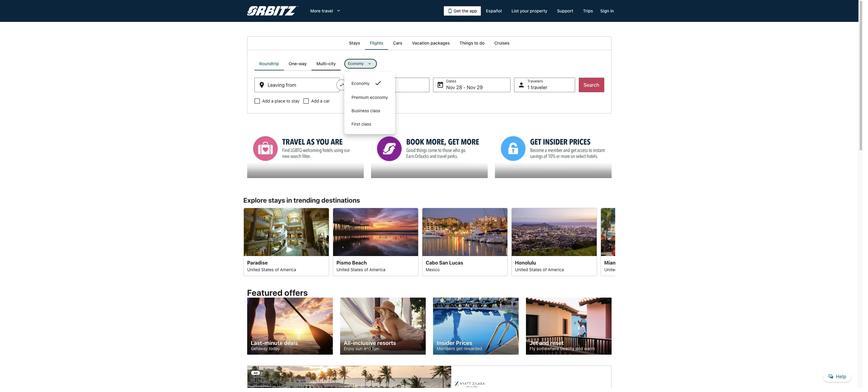 Task type: vqa. For each thing, say whether or not it's contained in the screenshot.


Task type: describe. For each thing, give the bounding box(es) containing it.
packages
[[431, 40, 450, 46]]

business class button
[[344, 104, 395, 117]]

lucas
[[449, 260, 463, 266]]

in inside dropdown button
[[611, 8, 614, 13]]

cabo
[[426, 260, 438, 266]]

economy for economy dropdown button
[[348, 61, 364, 66]]

menu inside featured offers main content
[[344, 76, 395, 131]]

members
[[437, 346, 455, 352]]

of inside pismo beach united states of america
[[364, 267, 368, 272]]

miami beach featuring a city and street scenes image
[[601, 208, 687, 256]]

add for add a place to stay
[[262, 98, 270, 104]]

all-
[[344, 340, 353, 347]]

1 traveler
[[528, 85, 548, 90]]

makiki - lower punchbowl - tantalus showing landscape views, a sunset and a city image
[[512, 208, 597, 256]]

28
[[457, 85, 462, 90]]

roundtrip
[[259, 61, 279, 66]]

premium economy button
[[344, 91, 395, 104]]

today
[[269, 346, 280, 352]]

cruises link
[[490, 36, 515, 50]]

featured
[[247, 288, 283, 298]]

beach for pismo beach
[[352, 260, 367, 266]]

america inside honolulu united states of america
[[548, 267, 564, 272]]

cabo san lucas mexico
[[426, 260, 463, 272]]

tab list containing stays
[[247, 36, 612, 50]]

pismo
[[337, 260, 351, 266]]

things to do
[[460, 40, 485, 46]]

get the app
[[454, 8, 477, 13]]

class for first class
[[362, 122, 371, 127]]

fly
[[530, 346, 535, 352]]

stays
[[349, 40, 360, 46]]

one-way link
[[284, 57, 312, 70]]

states inside pismo beach united states of america
[[351, 267, 363, 272]]

show next card image
[[612, 238, 619, 246]]

do
[[480, 40, 485, 46]]

support
[[557, 8, 574, 13]]

things
[[460, 40, 473, 46]]

add for add a car
[[311, 98, 319, 104]]

sign in
[[601, 8, 614, 13]]

offers
[[285, 288, 308, 298]]

enjoy
[[344, 346, 354, 352]]

stays
[[268, 196, 285, 204]]

business
[[352, 108, 369, 113]]

app
[[470, 8, 477, 13]]

fun
[[372, 346, 379, 352]]

class for business class
[[370, 108, 380, 113]]

more travel
[[311, 8, 333, 13]]

support link
[[553, 5, 579, 16]]

premium
[[352, 95, 369, 100]]

san
[[439, 260, 448, 266]]

paradise united states of america
[[247, 260, 296, 272]]

america inside miami beach united states of america
[[637, 267, 653, 272]]

paradise
[[247, 260, 268, 266]]

resorts
[[377, 340, 396, 347]]

economy for economy button
[[352, 81, 370, 86]]

get
[[456, 346, 463, 352]]

miami beach united states of america
[[605, 260, 653, 272]]

and inside all-inclusive resorts enjoy sun and fun
[[364, 346, 371, 352]]

multi-city link
[[312, 57, 341, 70]]

jet and reset fly somewhere beachy and warm
[[530, 340, 595, 352]]

multi-city
[[317, 61, 336, 66]]

sun
[[356, 346, 363, 352]]

in inside featured offers main content
[[287, 196, 292, 204]]

more
[[311, 8, 321, 13]]

states inside paradise united states of america
[[261, 267, 274, 272]]

1 vertical spatial to
[[287, 98, 291, 104]]

featured offers region
[[244, 285, 615, 359]]

a for place
[[271, 98, 274, 104]]

vacation packages
[[412, 40, 450, 46]]

beach for miami beach
[[620, 260, 634, 266]]

your
[[520, 8, 529, 13]]

minute
[[265, 340, 283, 347]]

pismo beach united states of america
[[337, 260, 385, 272]]

list your property link
[[507, 5, 553, 16]]

2 nov from the left
[[467, 85, 476, 90]]

1
[[528, 85, 530, 90]]

download the app button image
[[448, 9, 453, 13]]

america inside pismo beach united states of america
[[369, 267, 385, 272]]

economy button
[[344, 59, 377, 69]]

search button
[[579, 78, 605, 92]]

get the app link
[[444, 6, 481, 16]]

united inside pismo beach united states of america
[[337, 267, 349, 272]]

-
[[464, 85, 466, 90]]

sign
[[601, 8, 610, 13]]

explore stays in trending destinations
[[244, 196, 360, 204]]

inclusive
[[353, 340, 376, 347]]

states inside honolulu united states of america
[[529, 267, 542, 272]]

america inside paradise united states of america
[[280, 267, 296, 272]]

sign in button
[[598, 5, 617, 16]]

vacation
[[412, 40, 430, 46]]



Task type: locate. For each thing, give the bounding box(es) containing it.
add left place
[[262, 98, 270, 104]]

get
[[454, 8, 461, 13]]

menu
[[344, 76, 395, 131]]

first class button
[[344, 117, 395, 131]]

trips
[[583, 8, 593, 13]]

warm
[[584, 346, 595, 352]]

a left place
[[271, 98, 274, 104]]

last-
[[251, 340, 265, 347]]

cars
[[393, 40, 403, 46]]

1 horizontal spatial nov
[[467, 85, 476, 90]]

1 states from the left
[[261, 267, 274, 272]]

0 vertical spatial in
[[611, 8, 614, 13]]

tab list
[[247, 36, 612, 50], [254, 57, 341, 70]]

a for car
[[320, 98, 323, 104]]

1 vertical spatial economy
[[352, 81, 370, 86]]

place
[[275, 98, 285, 104]]

destinations
[[322, 196, 360, 204]]

honolulu united states of america
[[515, 260, 564, 272]]

premium economy
[[352, 95, 388, 100]]

things to do link
[[455, 36, 490, 50]]

cruises
[[495, 40, 510, 46]]

1 add from the left
[[262, 98, 270, 104]]

states down miami
[[619, 267, 631, 272]]

2 america from the left
[[369, 267, 385, 272]]

1 america from the left
[[280, 267, 296, 272]]

3 america from the left
[[548, 267, 564, 272]]

1 traveler button
[[514, 78, 575, 92]]

1 horizontal spatial add
[[311, 98, 319, 104]]

in right "stays"
[[287, 196, 292, 204]]

in right sign at the top of the page
[[611, 8, 614, 13]]

way
[[299, 61, 307, 66]]

getaway
[[251, 346, 268, 352]]

trips link
[[579, 5, 598, 16]]

one-way
[[289, 61, 307, 66]]

deals
[[284, 340, 298, 347]]

0 vertical spatial class
[[370, 108, 380, 113]]

class inside button
[[370, 108, 380, 113]]

united down paradise
[[247, 267, 260, 272]]

trending
[[294, 196, 320, 204]]

menu containing economy
[[344, 76, 395, 131]]

somewhere
[[537, 346, 559, 352]]

united inside honolulu united states of america
[[515, 267, 528, 272]]

1 horizontal spatial to
[[475, 40, 479, 46]]

economy inside button
[[352, 81, 370, 86]]

the
[[462, 8, 469, 13]]

beachy
[[560, 346, 575, 352]]

united inside paradise united states of america
[[247, 267, 260, 272]]

0 vertical spatial to
[[475, 40, 479, 46]]

español
[[486, 8, 502, 13]]

more travel button
[[306, 5, 347, 16]]

and left warm
[[576, 346, 583, 352]]

list
[[512, 8, 519, 13]]

4 of from the left
[[632, 267, 636, 272]]

3 of from the left
[[543, 267, 547, 272]]

class inside 'button'
[[362, 122, 371, 127]]

4 united from the left
[[605, 267, 617, 272]]

to left stay
[[287, 98, 291, 104]]

español button
[[481, 5, 507, 16]]

economy down stays link
[[348, 61, 364, 66]]

first
[[352, 122, 360, 127]]

class down economy
[[370, 108, 380, 113]]

economy
[[348, 61, 364, 66], [352, 81, 370, 86]]

of
[[275, 267, 279, 272], [364, 267, 368, 272], [543, 267, 547, 272], [632, 267, 636, 272]]

states down honolulu
[[529, 267, 542, 272]]

honolulu
[[515, 260, 536, 266]]

mexico
[[426, 267, 440, 272]]

reset
[[550, 340, 564, 347]]

property
[[530, 8, 548, 13]]

united down honolulu
[[515, 267, 528, 272]]

29
[[477, 85, 483, 90]]

0 horizontal spatial a
[[271, 98, 274, 104]]

insider
[[437, 340, 455, 347]]

a left car
[[320, 98, 323, 104]]

0 horizontal spatial to
[[287, 98, 291, 104]]

travel
[[322, 8, 333, 13]]

united inside miami beach united states of america
[[605, 267, 617, 272]]

1 beach from the left
[[352, 260, 367, 266]]

add
[[262, 98, 270, 104], [311, 98, 319, 104]]

one-
[[289, 61, 299, 66]]

class right first
[[362, 122, 371, 127]]

of inside miami beach united states of america
[[632, 267, 636, 272]]

united down miami
[[605, 267, 617, 272]]

beach right pismo
[[352, 260, 367, 266]]

1 a from the left
[[271, 98, 274, 104]]

a
[[271, 98, 274, 104], [320, 98, 323, 104]]

0 horizontal spatial in
[[287, 196, 292, 204]]

1 of from the left
[[275, 267, 279, 272]]

2 beach from the left
[[620, 260, 634, 266]]

1 vertical spatial class
[[362, 122, 371, 127]]

add a car
[[311, 98, 330, 104]]

united down pismo
[[337, 267, 349, 272]]

nov
[[447, 85, 455, 90], [467, 85, 476, 90]]

states down pismo
[[351, 267, 363, 272]]

and left fun
[[364, 346, 371, 352]]

show previous card image
[[240, 238, 247, 246]]

2 add from the left
[[311, 98, 319, 104]]

3 states from the left
[[529, 267, 542, 272]]

0 horizontal spatial add
[[262, 98, 270, 104]]

nov left 28
[[447, 85, 455, 90]]

0 horizontal spatial beach
[[352, 260, 367, 266]]

insider prices members get rewarded
[[437, 340, 482, 352]]

and right "jet"
[[539, 340, 549, 347]]

stays link
[[344, 36, 365, 50]]

add left car
[[311, 98, 319, 104]]

1 horizontal spatial beach
[[620, 260, 634, 266]]

cars link
[[388, 36, 407, 50]]

states
[[261, 267, 274, 272], [351, 267, 363, 272], [529, 267, 542, 272], [619, 267, 631, 272]]

1 horizontal spatial and
[[539, 340, 549, 347]]

economy
[[370, 95, 388, 100]]

beach right miami
[[620, 260, 634, 266]]

nov 28 - nov 29
[[447, 85, 483, 90]]

states inside miami beach united states of america
[[619, 267, 631, 272]]

economy up premium
[[352, 81, 370, 86]]

of inside paradise united states of america
[[275, 267, 279, 272]]

featured offers main content
[[0, 36, 859, 389]]

beach inside pismo beach united states of america
[[352, 260, 367, 266]]

3 united from the left
[[515, 267, 528, 272]]

0 horizontal spatial nov
[[447, 85, 455, 90]]

business class
[[352, 108, 380, 113]]

flights
[[370, 40, 384, 46]]

explore
[[244, 196, 267, 204]]

1 horizontal spatial in
[[611, 8, 614, 13]]

search
[[584, 82, 600, 88]]

economy inside dropdown button
[[348, 61, 364, 66]]

0 vertical spatial economy
[[348, 61, 364, 66]]

1 nov from the left
[[447, 85, 455, 90]]

all-inclusive resorts enjoy sun and fun
[[344, 340, 396, 352]]

tab list containing roundtrip
[[254, 57, 341, 70]]

prices
[[456, 340, 472, 347]]

multi-
[[317, 61, 329, 66]]

traveler
[[531, 85, 548, 90]]

beach
[[352, 260, 367, 266], [620, 260, 634, 266]]

list your property
[[512, 8, 548, 13]]

1 united from the left
[[247, 267, 260, 272]]

of inside honolulu united states of america
[[543, 267, 547, 272]]

america
[[280, 267, 296, 272], [369, 267, 385, 272], [548, 267, 564, 272], [637, 267, 653, 272]]

2 states from the left
[[351, 267, 363, 272]]

2 a from the left
[[320, 98, 323, 104]]

nov right -
[[467, 85, 476, 90]]

1 horizontal spatial a
[[320, 98, 323, 104]]

beach inside miami beach united states of america
[[620, 260, 634, 266]]

orbitz logo image
[[247, 6, 298, 16]]

1 vertical spatial tab list
[[254, 57, 341, 70]]

states down paradise
[[261, 267, 274, 272]]

2 horizontal spatial and
[[576, 346, 583, 352]]

las vegas featuring interior views image
[[244, 208, 329, 256]]

2 of from the left
[[364, 267, 368, 272]]

4 states from the left
[[619, 267, 631, 272]]

city
[[329, 61, 336, 66]]

0 vertical spatial tab list
[[247, 36, 612, 50]]

featured offers
[[247, 288, 308, 298]]

to left do
[[475, 40, 479, 46]]

pismo beach featuring a sunset, views and tropical scenes image
[[333, 208, 419, 256]]

2 united from the left
[[337, 267, 349, 272]]

jet
[[530, 340, 538, 347]]

add a place to stay
[[262, 98, 300, 104]]

nov 28 - nov 29 button
[[433, 78, 511, 92]]

rewarded
[[464, 346, 482, 352]]

vacation packages link
[[407, 36, 455, 50]]

marina cabo san lucas which includes a marina, a coastal town and night scenes image
[[422, 208, 508, 256]]

first class
[[352, 122, 371, 127]]

0 horizontal spatial and
[[364, 346, 371, 352]]

to
[[475, 40, 479, 46], [287, 98, 291, 104]]

1 vertical spatial in
[[287, 196, 292, 204]]

roundtrip link
[[254, 57, 284, 70]]

4 america from the left
[[637, 267, 653, 272]]

to inside tab list
[[475, 40, 479, 46]]

swap origin and destination values image
[[339, 82, 345, 88]]

economy button
[[344, 76, 395, 91]]

flights link
[[365, 36, 388, 50]]



